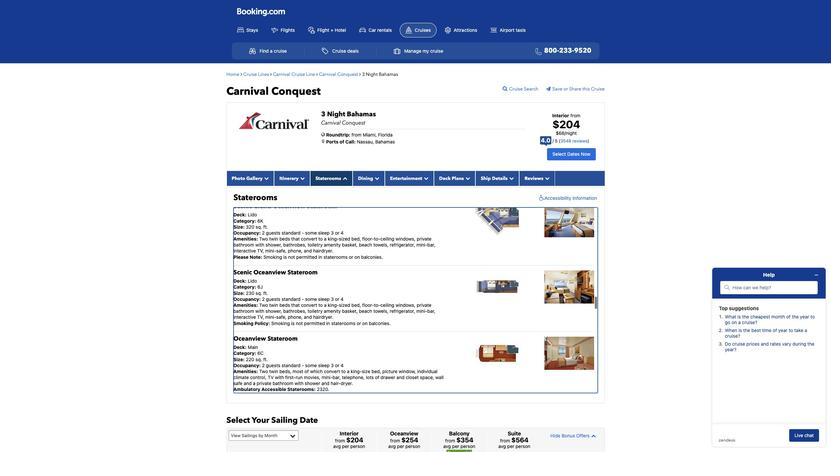 Task type: vqa. For each thing, say whether or not it's contained in the screenshot.
the left departure port
no



Task type: describe. For each thing, give the bounding box(es) containing it.
oceanview stateroom deck: main
[[234, 335, 298, 351]]

bathrobes, for stateroom
[[283, 309, 307, 314]]

tv
[[268, 375, 274, 381]]

photo
[[232, 176, 245, 182]]

recommended image
[[447, 451, 472, 453]]

oceanview inside scenic oceanview stateroom deck: lido
[[254, 269, 286, 277]]

permitted inside two twin beds, most of which convert to a king-size bed, picture window, individual climate control, tv with first-run movies, mini-bar, telephone, lots of drawer and closet space, wall safe and a private bathroom with shower and hair-dryer. ambulatory accessible staterooms: 2320. smoking policy: smoking is not permitted in staterooms or on balconies.
[[304, 393, 325, 399]]

some inside the 'category: 6c size: 220 sq. ft. occupancy: 2 guests standard - some sleep 3 or 4 amenities:'
[[305, 363, 317, 369]]

sized for scenic oceanview stateroom
[[339, 303, 350, 308]]

sq. inside the 'category: 6c size: 220 sq. ft. occupancy: 2 guests standard - some sleep 3 or 4 amenities:'
[[256, 357, 262, 363]]

cruise for manage my cruise
[[431, 48, 444, 54]]

cabin image for main deck on carnival conquest image
[[545, 337, 595, 370]]

a inside 'two twin beds that convert to a king-sized bed, floor-to-ceiling windows, private bathroom with shower, bathrobes, toiletry amenity basket, beach towels, refrigerator, mini-bar, interactive tv, mini-safe, phone, and hairdryer. please note: smoking is not permitted in staterooms or on balconies.'
[[324, 236, 327, 242]]

sleep inside the 'category: 6c size: 220 sq. ft. occupancy: 2 guests standard - some sleep 3 or 4 amenities:'
[[318, 363, 330, 369]]

safe
[[234, 381, 243, 387]]

sailings
[[242, 434, 258, 439]]

select          dates now
[[553, 152, 591, 157]]

drawer
[[381, 375, 396, 381]]

bathroom for grand
[[234, 242, 254, 248]]

stateroom inside oceanview stateroom deck: main
[[268, 335, 298, 344]]

date
[[300, 416, 318, 427]]

policy: inside two twin beds that convert to a king-sized bed, floor-to-ceiling windows, private bathroom with shower, bathrobes, toiletry amenity basket, beach towels, refrigerator, mini-bar, interactive tv, mini-safe, phone, and hairdryer. smoking policy: smoking is not permitted in staterooms or on balconies.
[[255, 321, 270, 327]]

smoking down 'accessible'
[[271, 393, 290, 399]]

in inside two twin beds, most of which convert to a king-size bed, picture window, individual climate control, tv with first-run movies, mini-bar, telephone, lots of drawer and closet space, wall safe and a private bathroom with shower and hair-dryer. ambulatory accessible staterooms: 2320. smoking policy: smoking is not permitted in staterooms or on balconies.
[[326, 393, 330, 399]]

oceanview from $254 avg per person
[[389, 431, 421, 450]]

beds for stateroom
[[280, 303, 290, 308]]

cruise left line
[[292, 71, 305, 78]]

6c
[[258, 351, 264, 357]]

bathroom inside two twin beds, most of which convert to a king-size bed, picture window, individual climate control, tv with first-run movies, mini-bar, telephone, lots of drawer and closet space, wall safe and a private bathroom with shower and hair-dryer. ambulatory accessible staterooms: 2320. smoking policy: smoking is not permitted in staterooms or on balconies.
[[273, 381, 294, 387]]

save
[[553, 86, 563, 92]]

to for oceanview
[[319, 236, 323, 242]]

to- for scenic oceanview stateroom
[[374, 303, 381, 308]]

convert for oceanview
[[301, 236, 317, 242]]

control,
[[250, 375, 267, 381]]

most
[[293, 369, 304, 375]]

manage my cruise button
[[387, 44, 451, 57]]

amenity for scenic grand oceanview stateroom
[[324, 242, 341, 248]]

twin for grand
[[269, 236, 278, 242]]

3 inside 3 night bahamas carnival conquest
[[321, 110, 326, 119]]

find a cruise
[[260, 48, 287, 54]]

- inside the 'category: 6c size: 220 sq. ft. occupancy: 2 guests standard - some sleep 3 or 4 amenities:'
[[302, 363, 304, 369]]

toiletry for oceanview
[[308, 242, 323, 248]]

month
[[265, 434, 278, 439]]

which
[[310, 369, 323, 375]]

refrigerator, for scenic oceanview stateroom
[[390, 309, 415, 314]]

now
[[581, 152, 591, 157]]

4 inside the 'category: 6c size: 220 sq. ft. occupancy: 2 guests standard - some sleep 3 or 4 amenities:'
[[341, 363, 344, 369]]

per for $254
[[397, 444, 404, 450]]

3 right carnival conquest link
[[362, 71, 365, 78]]

view
[[231, 434, 241, 439]]

floor- for scenic grand oceanview stateroom
[[363, 236, 374, 242]]

occupancy: inside the 'category: 6c size: 220 sq. ft. occupancy: 2 guests standard - some sleep 3 or 4 amenities:'
[[234, 363, 261, 369]]

5
[[555, 138, 558, 144]]

king- for scenic grand oceanview stateroom
[[328, 236, 339, 242]]

category: 6k size: 320 sq. ft. occupancy: 2 guests standard - some sleep 3 or 4 amenities:
[[234, 218, 344, 242]]

line
[[306, 71, 315, 78]]

from for oceanview from $254 avg per person
[[390, 439, 400, 444]]

or inside 'two twin beds that convert to a king-sized bed, floor-to-ceiling windows, private bathroom with shower, bathrobes, toiletry amenity basket, beach towels, refrigerator, mini-bar, interactive tv, mini-safe, phone, and hairdryer. please note: smoking is not permitted in staterooms or on balconies.'
[[349, 255, 354, 260]]

on inside two twin beds, most of which convert to a king-size bed, picture window, individual climate control, tv with first-run movies, mini-bar, telephone, lots of drawer and closet space, wall safe and a private bathroom with shower and hair-dryer. ambulatory accessible staterooms: 2320. smoking policy: smoking is not permitted in staterooms or on balconies.
[[363, 393, 368, 399]]

king- for scenic oceanview stateroom
[[328, 303, 339, 308]]

balcony from $354 avg per person
[[444, 431, 476, 450]]

car
[[369, 27, 376, 33]]

oceanview inside scenic grand oceanview stateroom deck: lido
[[273, 203, 306, 211]]

bed, inside two twin beds, most of which convert to a king-size bed, picture window, individual climate control, tv with first-run movies, mini-bar, telephone, lots of drawer and closet space, wall safe and a private bathroom with shower and hair-dryer. ambulatory accessible staterooms: 2320. smoking policy: smoking is not permitted in staterooms or on balconies.
[[372, 369, 381, 375]]

please
[[234, 255, 249, 260]]

2 for oceanview
[[262, 297, 265, 302]]

lines
[[258, 71, 269, 78]]

entertainment button
[[385, 171, 434, 186]]

lido inside scenic oceanview stateroom deck: lido
[[248, 279, 257, 284]]

wheelchair image
[[538, 195, 545, 202]]

not inside two twin beds, most of which convert to a king-size bed, picture window, individual climate control, tv with first-run movies, mini-bar, telephone, lots of drawer and closet space, wall safe and a private bathroom with shower and hair-dryer. ambulatory accessible staterooms: 2320. smoking policy: smoking is not permitted in staterooms or on balconies.
[[296, 393, 303, 399]]

home link
[[227, 71, 240, 78]]

sized for scenic grand oceanview stateroom
[[339, 236, 350, 242]]

to for stateroom
[[319, 303, 323, 308]]

hide
[[551, 434, 561, 439]]

2320.
[[317, 387, 329, 393]]

beach for scenic oceanview stateroom
[[359, 309, 372, 314]]

oceanview inside oceanview from $254 avg per person
[[390, 431, 419, 437]]

deck: inside oceanview stateroom deck: main
[[234, 345, 247, 351]]

select          dates now link
[[548, 149, 596, 161]]

category: for oceanview
[[234, 285, 256, 290]]

2 vertical spatial of
[[375, 375, 380, 381]]

in for oceanview
[[319, 255, 322, 260]]

person for $204
[[351, 444, 365, 450]]

night for 3 night bahamas
[[366, 71, 378, 78]]

beach for scenic grand oceanview stateroom
[[359, 242, 372, 248]]

airport taxis link
[[485, 23, 532, 37]]

is inside two twin beds, most of which convert to a king-size bed, picture window, individual climate control, tv with first-run movies, mini-bar, telephone, lots of drawer and closet space, wall safe and a private bathroom with shower and hair-dryer. ambulatory accessible staterooms: 2320. smoking policy: smoking is not permitted in staterooms or on balconies.
[[291, 393, 295, 399]]

1 vertical spatial conquest
[[272, 84, 321, 99]]

/ inside interior from $204 $68 / night
[[565, 130, 566, 136]]

scenic for scenic grand oceanview stateroom
[[234, 203, 252, 211]]

airport taxis
[[500, 27, 526, 33]]

details
[[492, 176, 508, 182]]

hairdryer. for scenic grand oceanview stateroom
[[313, 249, 334, 254]]

from for roundtrip: from miami, florida
[[352, 132, 362, 138]]

private for scenic oceanview stateroom
[[417, 303, 432, 308]]

- for stateroom
[[302, 297, 304, 302]]

interactive for oceanview
[[234, 315, 256, 321]]

hotel
[[335, 27, 346, 33]]

mini- inside two twin beds, most of which convert to a king-size bed, picture window, individual climate control, tv with first-run movies, mini-bar, telephone, lots of drawer and closet space, wall safe and a private bathroom with shower and hair-dryer. ambulatory accessible staterooms: 2320. smoking policy: smoking is not permitted in staterooms or on balconies.
[[322, 375, 333, 381]]

bar, inside two twin beds, most of which convert to a king-size bed, picture window, individual climate control, tv with first-run movies, mini-bar, telephone, lots of drawer and closet space, wall safe and a private bathroom with shower and hair-dryer. ambulatory accessible staterooms: 2320. smoking policy: smoking is not permitted in staterooms or on balconies.
[[333, 375, 341, 381]]

interior from $204 avg per person
[[333, 431, 365, 450]]

permitted for oceanview
[[297, 255, 317, 260]]

climate
[[234, 375, 249, 381]]

stays link
[[232, 23, 264, 37]]

standard for oceanview
[[282, 230, 301, 236]]

safe, for stateroom
[[276, 315, 287, 321]]

king- inside two twin beds, most of which convert to a king-size bed, picture window, individual climate control, tv with first-run movies, mini-bar, telephone, lots of drawer and closet space, wall safe and a private bathroom with shower and hair-dryer. ambulatory accessible staterooms: 2320. smoking policy: smoking is not permitted in staterooms or on balconies.
[[351, 369, 362, 375]]

avg for $204
[[333, 444, 341, 450]]

or inside category: 6j size: 230 sq. ft. occupancy: 2 guests standard - some sleep 3 or 4 amenities:
[[335, 297, 340, 302]]

$564
[[512, 437, 529, 445]]

ports
[[326, 139, 339, 145]]

2 for grand
[[262, 230, 265, 236]]

view sailings by month
[[231, 434, 278, 439]]

bonus
[[562, 434, 575, 439]]

800-233-9520
[[545, 46, 592, 55]]

on for scenic oceanview stateroom
[[363, 321, 368, 327]]

private inside two twin beds, most of which convert to a king-size bed, picture window, individual climate control, tv with first-run movies, mini-bar, telephone, lots of drawer and closet space, wall safe and a private bathroom with shower and hair-dryer. ambulatory accessible staterooms: 2320. smoking policy: smoking is not permitted in staterooms or on balconies.
[[257, 381, 272, 387]]

windows, for scenic oceanview stateroom
[[396, 303, 416, 308]]

4.0 / 5 ( 3548 reviews )
[[541, 137, 590, 144]]

flight
[[318, 27, 330, 33]]

convert inside two twin beds, most of which convert to a king-size bed, picture window, individual climate control, tv with first-run movies, mini-bar, telephone, lots of drawer and closet space, wall safe and a private bathroom with shower and hair-dryer. ambulatory accessible staterooms: 2320. smoking policy: smoking is not permitted in staterooms or on balconies.
[[324, 369, 340, 375]]

bahamas for 3 night bahamas
[[379, 71, 398, 78]]

scenic oceanview stateroom deck: lido
[[234, 269, 318, 284]]

ceiling for scenic oceanview stateroom
[[381, 303, 395, 308]]

or inside two twin beds, most of which convert to a king-size bed, picture window, individual climate control, tv with first-run movies, mini-bar, telephone, lots of drawer and closet space, wall safe and a private bathroom with shower and hair-dryer. ambulatory accessible staterooms: 2320. smoking policy: smoking is not permitted in staterooms or on balconies.
[[357, 393, 361, 399]]

main
[[248, 345, 258, 351]]

angle right image for carnival cruise line
[[316, 72, 318, 77]]

stateroom inside scenic grand oceanview stateroom deck: lido
[[307, 203, 337, 211]]

cruise right this
[[591, 86, 605, 92]]

not for oceanview
[[288, 255, 295, 260]]

carnival inside 3 night bahamas carnival conquest
[[321, 119, 341, 127]]

lido inside scenic grand oceanview stateroom deck: lido
[[248, 212, 257, 218]]

attractions link
[[439, 23, 483, 37]]

3548 reviews link
[[561, 138, 588, 144]]

reviews button
[[520, 171, 555, 186]]

amenities: for oceanview
[[234, 303, 258, 308]]

stateroom inside scenic oceanview stateroom deck: lido
[[288, 269, 318, 277]]

or inside two twin beds that convert to a king-sized bed, floor-to-ceiling windows, private bathroom with shower, bathrobes, toiletry amenity basket, beach towels, refrigerator, mini-bar, interactive tv, mini-safe, phone, and hairdryer. smoking policy: smoking is not permitted in staterooms or on balconies.
[[357, 321, 361, 327]]

balcony
[[449, 431, 470, 437]]

9520
[[575, 46, 592, 55]]

size: inside the 'category: 6c size: 220 sq. ft. occupancy: 2 guests standard - some sleep 3 or 4 amenities:'
[[234, 357, 245, 363]]

my
[[423, 48, 429, 54]]

carnival conquest main content
[[223, 67, 608, 453]]

deck: inside scenic oceanview stateroom deck: lido
[[234, 279, 247, 284]]

plans
[[452, 176, 464, 182]]

category: inside the 'category: 6c size: 220 sq. ft. occupancy: 2 guests standard - some sleep 3 or 4 amenities:'
[[234, 351, 256, 357]]

some for stateroom
[[305, 297, 317, 302]]

0 vertical spatial conquest
[[338, 71, 358, 78]]

stays
[[247, 27, 258, 33]]

itinerary
[[280, 176, 299, 182]]

reviews
[[573, 138, 588, 144]]

accessibility information
[[545, 195, 597, 201]]

search image
[[503, 86, 510, 91]]

conquest inside 3 night bahamas carnival conquest
[[342, 119, 366, 127]]

rentals
[[378, 27, 392, 33]]

carnival cruise line image
[[239, 112, 310, 130]]

two twin beds that convert to a king-sized bed, floor-to-ceiling windows, private bathroom with shower, bathrobes, toiletry amenity basket, beach towels, refrigerator, mini-bar, interactive tv, mini-safe, phone, and hairdryer. smoking policy: smoking is not permitted in staterooms or on balconies.
[[234, 303, 436, 327]]

deck: inside scenic grand oceanview stateroom deck: lido
[[234, 212, 247, 218]]

home
[[227, 71, 240, 78]]

1 vertical spatial carnival conquest
[[227, 84, 321, 99]]

suite from $564 avg per person
[[499, 431, 531, 450]]

cruise search
[[510, 86, 539, 92]]

information
[[573, 195, 597, 201]]

cruise search link
[[503, 86, 545, 92]]

car rentals
[[369, 27, 392, 33]]

bed, for scenic oceanview stateroom
[[352, 303, 361, 308]]

dining
[[358, 176, 373, 182]]

person for $564
[[516, 444, 531, 450]]

and inside 'two twin beds that convert to a king-sized bed, floor-to-ceiling windows, private bathroom with shower, bathrobes, toiletry amenity basket, beach towels, refrigerator, mini-bar, interactive tv, mini-safe, phone, and hairdryer. please note: smoking is not permitted in staterooms or on balconies.'
[[304, 249, 312, 254]]

individual
[[417, 369, 438, 375]]

carnival down cruise lines
[[227, 84, 269, 99]]

6j
[[258, 285, 263, 290]]

standard inside the 'category: 6c size: 220 sq. ft. occupancy: 2 guests standard - some sleep 3 or 4 amenities:'
[[282, 363, 301, 369]]

windows, for scenic grand oceanview stateroom
[[396, 236, 416, 242]]

policy: inside two twin beds, most of which convert to a king-size bed, picture window, individual climate control, tv with first-run movies, mini-bar, telephone, lots of drawer and closet space, wall safe and a private bathroom with shower and hair-dryer. ambulatory accessible staterooms: 2320. smoking policy: smoking is not permitted in staterooms or on balconies.
[[255, 393, 270, 399]]

3 night bahamas carnival conquest
[[321, 110, 376, 127]]

balconies. for scenic oceanview stateroom
[[369, 321, 391, 327]]

carnival right lines
[[273, 71, 290, 78]]

hairdryer. for scenic oceanview stateroom
[[313, 315, 334, 321]]

amenities: inside the 'category: 6c size: 220 sq. ft. occupancy: 2 guests standard - some sleep 3 or 4 amenities:'
[[234, 369, 258, 375]]

is for stateroom
[[291, 321, 295, 327]]

800-233-9520 link
[[533, 46, 592, 56]]

3 night bahamas
[[362, 71, 398, 78]]

/ inside 4.0 / 5 ( 3548 reviews )
[[553, 138, 554, 144]]

tv, for oceanview
[[257, 315, 264, 321]]

chevron up image
[[590, 434, 596, 439]]

note:
[[250, 255, 262, 260]]

night for 3 night bahamas carnival conquest
[[327, 110, 345, 119]]

+
[[331, 27, 334, 33]]

2 inside the 'category: 6c size: 220 sq. ft. occupancy: 2 guests standard - some sleep 3 or 4 amenities:'
[[262, 363, 265, 369]]

sleep for scenic oceanview stateroom
[[318, 297, 330, 302]]

$354
[[457, 437, 474, 445]]

ceiling for scenic grand oceanview stateroom
[[381, 236, 395, 242]]

interior
[[553, 113, 570, 118]]

itinerary button
[[274, 171, 310, 186]]

cruise deals
[[333, 48, 359, 54]]

movies,
[[304, 375, 321, 381]]

roundtrip: from miami, florida
[[326, 132, 393, 138]]

ft. inside the 'category: 6c size: 220 sq. ft. occupancy: 2 guests standard - some sleep 3 or 4 amenities:'
[[263, 357, 268, 363]]

cabin image for lido deck on carnival conquest image for scenic grand oceanview stateroom
[[545, 205, 595, 238]]

chevron down image for photo gallery
[[263, 176, 269, 181]]

hide bonus offers link
[[544, 431, 603, 442]]

that for oceanview
[[291, 236, 300, 242]]

by
[[259, 434, 264, 439]]

guests for grand
[[266, 230, 281, 236]]

cruise for cruise deals
[[333, 48, 346, 54]]

standard for stateroom
[[282, 297, 301, 302]]

ambulatory
[[234, 387, 260, 393]]

manage
[[405, 48, 422, 54]]

or inside category: 6k size: 320 sq. ft. occupancy: 2 guests standard - some sleep 3 or 4 amenities:
[[335, 230, 340, 236]]

per for $564
[[508, 444, 515, 450]]

220
[[246, 357, 254, 363]]



Task type: locate. For each thing, give the bounding box(es) containing it.
1 - from the top
[[302, 230, 304, 236]]

with
[[256, 242, 264, 248], [256, 309, 264, 314], [275, 375, 284, 381], [295, 381, 304, 387]]

1 scenic from the top
[[234, 203, 252, 211]]

2 vertical spatial on
[[363, 393, 368, 399]]

sq.
[[256, 224, 262, 230], [256, 291, 262, 296], [256, 357, 262, 363]]

cabin image for lido deck on carnival conquest image
[[545, 205, 595, 238], [545, 271, 595, 304]]

floor-
[[363, 236, 374, 242], [363, 303, 374, 308]]

from for interior from $204 avg per person
[[335, 439, 345, 444]]

of
[[340, 139, 345, 145], [305, 369, 309, 375], [375, 375, 380, 381]]

2 vertical spatial two
[[259, 369, 268, 375]]

per for $354
[[452, 444, 460, 450]]

to- inside two twin beds that convert to a king-sized bed, floor-to-ceiling windows, private bathroom with shower, bathrobes, toiletry amenity basket, beach towels, refrigerator, mini-bar, interactive tv, mini-safe, phone, and hairdryer. smoking policy: smoking is not permitted in staterooms or on balconies.
[[374, 303, 381, 308]]

ceiling
[[381, 236, 395, 242], [381, 303, 395, 308]]

1 vertical spatial size:
[[234, 291, 245, 296]]

0 vertical spatial balconies.
[[361, 255, 383, 260]]

2 inside category: 6j size: 230 sq. ft. occupancy: 2 guests standard - some sleep 3 or 4 amenities:
[[262, 297, 265, 302]]

4 person from the left
[[516, 444, 531, 450]]

sleep up 'two twin beds that convert to a king-sized bed, floor-to-ceiling windows, private bathroom with shower, bathrobes, toiletry amenity basket, beach towels, refrigerator, mini-bar, interactive tv, mini-safe, phone, and hairdryer. please note: smoking is not permitted in staterooms or on balconies.'
[[318, 230, 330, 236]]

1 vertical spatial bed,
[[352, 303, 361, 308]]

233-
[[560, 46, 575, 55]]

$204 for interior from $204 avg per person
[[347, 437, 364, 445]]

interactive for grand
[[234, 249, 256, 254]]

twin inside two twin beds that convert to a king-sized bed, floor-to-ceiling windows, private bathroom with shower, bathrobes, toiletry amenity basket, beach towels, refrigerator, mini-bar, interactive tv, mini-safe, phone, and hairdryer. smoking policy: smoking is not permitted in staterooms or on balconies.
[[269, 303, 278, 308]]

beach inside 'two twin beds that convert to a king-sized bed, floor-to-ceiling windows, private bathroom with shower, bathrobes, toiletry amenity basket, beach towels, refrigerator, mini-bar, interactive tv, mini-safe, phone, and hairdryer. please note: smoking is not permitted in staterooms or on balconies.'
[[359, 242, 372, 248]]

1 vertical spatial permitted
[[304, 321, 325, 327]]

staterooms
[[316, 176, 341, 182], [234, 192, 278, 203]]

towels, inside two twin beds that convert to a king-sized bed, floor-to-ceiling windows, private bathroom with shower, bathrobes, toiletry amenity basket, beach towels, refrigerator, mini-bar, interactive tv, mini-safe, phone, and hairdryer. smoking policy: smoking is not permitted in staterooms or on balconies.
[[374, 309, 389, 314]]

interactive
[[234, 249, 256, 254], [234, 315, 256, 321]]

0 vertical spatial hairdryer.
[[313, 249, 334, 254]]

1 vertical spatial scenic
[[234, 269, 252, 277]]

from for suite from $564 avg per person
[[501, 439, 511, 444]]

or inside the 'category: 6c size: 220 sq. ft. occupancy: 2 guests standard - some sleep 3 or 4 amenities:'
[[335, 363, 340, 369]]

2 vertical spatial category:
[[234, 351, 256, 357]]

tv, up note:
[[257, 249, 264, 254]]

with down beds,
[[275, 375, 284, 381]]

4 inside category: 6k size: 320 sq. ft. occupancy: 2 guests standard - some sleep 3 or 4 amenities:
[[341, 230, 344, 236]]

3 up the globe icon
[[321, 110, 326, 119]]

balconies.
[[361, 255, 383, 260], [369, 321, 391, 327], [369, 393, 391, 399]]

1 vertical spatial on
[[363, 321, 368, 327]]

twin down scenic grand oceanview stateroom deck: lido
[[269, 236, 278, 242]]

3 inside category: 6k size: 320 sq. ft. occupancy: 2 guests standard - some sleep 3 or 4 amenities:
[[331, 230, 334, 236]]

chevron down image left ship
[[464, 176, 471, 181]]

angle right image right line
[[316, 72, 318, 77]]

from left $254
[[390, 439, 400, 444]]

carnival cruise line
[[273, 71, 315, 78]]

avg for $564
[[499, 444, 506, 450]]

1 sq. from the top
[[256, 224, 262, 230]]

dryer.
[[341, 381, 353, 387]]

view sailings by month link
[[229, 431, 299, 442]]

and up the '2320.'
[[322, 381, 330, 387]]

guests up tv
[[266, 363, 281, 369]]

0 vertical spatial not
[[288, 255, 295, 260]]

2 floor- from the top
[[363, 303, 374, 308]]

0 vertical spatial bar,
[[428, 242, 436, 248]]

category: up 320
[[234, 218, 256, 224]]

4 avg from the left
[[499, 444, 506, 450]]

hairdryer. inside 'two twin beds that convert to a king-sized bed, floor-to-ceiling windows, private bathroom with shower, bathrobes, toiletry amenity basket, beach towels, refrigerator, mini-bar, interactive tv, mini-safe, phone, and hairdryer. please note: smoking is not permitted in staterooms or on balconies.'
[[313, 249, 334, 254]]

king-
[[328, 236, 339, 242], [328, 303, 339, 308], [351, 369, 362, 375]]

select
[[553, 152, 566, 157], [227, 416, 250, 427]]

two for oceanview
[[259, 303, 268, 308]]

person inside balcony from $354 avg per person
[[461, 444, 476, 450]]

occupancy: down 320
[[234, 230, 261, 236]]

floor- for scenic oceanview stateroom
[[363, 303, 374, 308]]

night inside 3 night bahamas carnival conquest
[[327, 110, 345, 119]]

chevron down image left itinerary on the top left of page
[[263, 176, 269, 181]]

travel menu navigation
[[232, 42, 600, 59]]

category: 6j size: 230 sq. ft. occupancy: 2 guests standard - some sleep 3 or 4 amenities:
[[234, 285, 344, 308]]

find a cruise link
[[242, 44, 294, 57]]

size: left 320
[[234, 224, 245, 230]]

deck: up 230
[[234, 279, 247, 284]]

beds down scenic grand oceanview stateroom deck: lido
[[280, 236, 290, 242]]

1 sleep from the top
[[318, 230, 330, 236]]

select up view
[[227, 416, 250, 427]]

amenity inside 'two twin beds that convert to a king-sized bed, floor-to-ceiling windows, private bathroom with shower, bathrobes, toiletry amenity basket, beach towels, refrigerator, mini-bar, interactive tv, mini-safe, phone, and hairdryer. please note: smoking is not permitted in staterooms or on balconies.'
[[324, 242, 341, 248]]

1 vertical spatial occupancy:
[[234, 297, 261, 302]]

2 avg from the left
[[389, 444, 396, 450]]

2 deck: from the top
[[234, 279, 247, 284]]

0 horizontal spatial select
[[227, 416, 250, 427]]

2 windows, from the top
[[396, 303, 416, 308]]

hairdryer.
[[313, 249, 334, 254], [313, 315, 334, 321]]

beds for oceanview
[[280, 236, 290, 242]]

two inside two twin beds, most of which convert to a king-size bed, picture window, individual climate control, tv with first-run movies, mini-bar, telephone, lots of drawer and closet space, wall safe and a private bathroom with shower and hair-dryer. ambulatory accessible staterooms: 2320. smoking policy: smoking is not permitted in staterooms or on balconies.
[[259, 369, 268, 375]]

2 person from the left
[[406, 444, 421, 450]]

conquest down "cruise deals"
[[338, 71, 358, 78]]

person inside suite from $564 avg per person
[[516, 444, 531, 450]]

2 that from the top
[[291, 303, 300, 308]]

refrigerator,
[[390, 242, 415, 248], [390, 309, 415, 314]]

3 ft. from the top
[[263, 357, 268, 363]]

cruise right find
[[274, 48, 287, 54]]

of down roundtrip:
[[340, 139, 345, 145]]

from for balcony from $354 avg per person
[[446, 439, 455, 444]]

is
[[284, 255, 287, 260], [291, 321, 295, 327], [291, 393, 295, 399]]

1 vertical spatial towels,
[[374, 309, 389, 314]]

bathroom
[[234, 242, 254, 248], [234, 309, 254, 314], [273, 381, 294, 387]]

a
[[270, 48, 273, 54], [324, 236, 327, 242], [324, 303, 327, 308], [347, 369, 350, 375], [253, 381, 256, 387]]

amenity inside two twin beds that convert to a king-sized bed, floor-to-ceiling windows, private bathroom with shower, bathrobes, toiletry amenity basket, beach towels, refrigerator, mini-bar, interactive tv, mini-safe, phone, and hairdryer. smoking policy: smoking is not permitted in staterooms or on balconies.
[[324, 309, 341, 314]]

per inside oceanview from $254 avg per person
[[397, 444, 404, 450]]

2 two from the top
[[259, 303, 268, 308]]

2 vertical spatial amenities:
[[234, 369, 258, 375]]

scenic for scenic oceanview stateroom
[[234, 269, 252, 277]]

$204 inside interior from $204 avg per person
[[347, 437, 364, 445]]

2 vertical spatial guests
[[266, 363, 281, 369]]

and up ambulatory
[[244, 381, 252, 387]]

4 chevron down image from the left
[[508, 176, 514, 181]]

3 avg from the left
[[444, 444, 451, 450]]

2 vertical spatial is
[[291, 393, 295, 399]]

attractions
[[454, 27, 478, 33]]

scenic
[[234, 203, 252, 211], [234, 269, 252, 277]]

night
[[366, 71, 378, 78], [327, 110, 345, 119]]

1 amenity from the top
[[324, 242, 341, 248]]

toiletry
[[308, 242, 323, 248], [308, 309, 323, 314]]

cruise for cruise lines
[[244, 71, 257, 78]]

2 vertical spatial bathroom
[[273, 381, 294, 387]]

chevron down image left reviews at the top of page
[[508, 176, 514, 181]]

0 vertical spatial amenity
[[324, 242, 341, 248]]

shower,
[[266, 242, 282, 248], [266, 309, 282, 314]]

angle right image for conquest
[[359, 72, 361, 77]]

4 up two twin beds that convert to a king-sized bed, floor-to-ceiling windows, private bathroom with shower, bathrobes, toiletry amenity basket, beach towels, refrigerator, mini-bar, interactive tv, mini-safe, phone, and hairdryer. smoking policy: smoking is not permitted in staterooms or on balconies.
[[341, 297, 344, 302]]

2 angle right image from the left
[[359, 72, 361, 77]]

staterooms inside 'two twin beds that convert to a king-sized bed, floor-to-ceiling windows, private bathroom with shower, bathrobes, toiletry amenity basket, beach towels, refrigerator, mini-bar, interactive tv, mini-safe, phone, and hairdryer. please note: smoking is not permitted in staterooms or on balconies.'
[[324, 255, 348, 260]]

in for stateroom
[[326, 321, 330, 327]]

tv, up oceanview stateroom deck: main
[[257, 315, 264, 321]]

is down staterooms:
[[291, 393, 295, 399]]

of up the movies,
[[305, 369, 309, 375]]

3 two from the top
[[259, 369, 268, 375]]

2 vertical spatial size:
[[234, 357, 245, 363]]

amenities: up "climate"
[[234, 369, 258, 375]]

beds inside 'two twin beds that convert to a king-sized bed, floor-to-ceiling windows, private bathroom with shower, bathrobes, toiletry amenity basket, beach towels, refrigerator, mini-bar, interactive tv, mini-safe, phone, and hairdryer. please note: smoking is not permitted in staterooms or on balconies.'
[[280, 236, 290, 242]]

with inside 'two twin beds that convert to a king-sized bed, floor-to-ceiling windows, private bathroom with shower, bathrobes, toiletry amenity basket, beach towels, refrigerator, mini-bar, interactive tv, mini-safe, phone, and hairdryer. please note: smoking is not permitted in staterooms or on balconies.'
[[256, 242, 264, 248]]

1 vertical spatial ft.
[[264, 291, 268, 296]]

from inside balcony from $354 avg per person
[[446, 439, 455, 444]]

not up scenic oceanview stateroom deck: lido
[[288, 255, 295, 260]]

1 2 from the top
[[262, 230, 265, 236]]

private inside 'two twin beds that convert to a king-sized bed, floor-to-ceiling windows, private bathroom with shower, bathrobes, toiletry amenity basket, beach towels, refrigerator, mini-bar, interactive tv, mini-safe, phone, and hairdryer. please note: smoking is not permitted in staterooms or on balconies.'
[[417, 236, 432, 242]]

0 vertical spatial towels,
[[374, 242, 389, 248]]

refrigerator, for scenic grand oceanview stateroom
[[390, 242, 415, 248]]

avg inside oceanview from $254 avg per person
[[389, 444, 396, 450]]

guests inside the 'category: 6c size: 220 sq. ft. occupancy: 2 guests standard - some sleep 3 or 4 amenities:'
[[266, 363, 281, 369]]

6k
[[258, 218, 264, 224]]

1 category: from the top
[[234, 218, 256, 224]]

sized inside two twin beds that convert to a king-sized bed, floor-to-ceiling windows, private bathroom with shower, bathrobes, toiletry amenity basket, beach towels, refrigerator, mini-bar, interactive tv, mini-safe, phone, and hairdryer. smoking policy: smoking is not permitted in staterooms or on balconies.
[[339, 303, 350, 308]]

2 - from the top
[[302, 297, 304, 302]]

ft. for oceanview
[[264, 291, 268, 296]]

stateroom up category: 6j size: 230 sq. ft. occupancy: 2 guests standard - some sleep 3 or 4 amenities:
[[288, 269, 318, 277]]

booking.com home image
[[237, 8, 285, 16]]

1 safe, from the top
[[276, 249, 287, 254]]

reviews
[[525, 176, 544, 182]]

3 amenities: from the top
[[234, 369, 258, 375]]

avg for $354
[[444, 444, 451, 450]]

person inside oceanview from $254 avg per person
[[406, 444, 421, 450]]

scenic grand oceanview stateroom deck: lido
[[234, 203, 337, 218]]

staterooms inside two twin beds that convert to a king-sized bed, floor-to-ceiling windows, private bathroom with shower, bathrobes, toiletry amenity basket, beach towels, refrigerator, mini-bar, interactive tv, mini-safe, phone, and hairdryer. smoking policy: smoking is not permitted in staterooms or on balconies.
[[332, 321, 356, 327]]

1 twin from the top
[[269, 236, 278, 242]]

standard down scenic grand oceanview stateroom deck: lido
[[282, 230, 301, 236]]

2 category: from the top
[[234, 285, 256, 290]]

1 avg from the left
[[333, 444, 341, 450]]

angle right image
[[270, 72, 272, 77], [359, 72, 361, 77]]

select for select          dates now
[[553, 152, 566, 157]]

0 vertical spatial bed,
[[352, 236, 361, 242]]

a inside two twin beds that convert to a king-sized bed, floor-to-ceiling windows, private bathroom with shower, bathrobes, toiletry amenity basket, beach towels, refrigerator, mini-bar, interactive tv, mini-safe, phone, and hairdryer. smoking policy: smoking is not permitted in staterooms or on balconies.
[[324, 303, 327, 308]]

policy: up oceanview stateroom deck: main
[[255, 321, 270, 327]]

1 vertical spatial shower,
[[266, 309, 282, 314]]

chevron down image up wheelchair image
[[544, 176, 550, 181]]

amenities:
[[234, 236, 258, 242], [234, 303, 258, 308], [234, 369, 258, 375]]

carnival conquest
[[319, 71, 358, 78], [227, 84, 321, 99]]

carnival conquest down cruise deals link
[[319, 71, 358, 78]]

flights link
[[266, 23, 300, 37]]

conquest up roundtrip: from miami, florida on the top left of the page
[[342, 119, 366, 127]]

shower, down category: 6k size: 320 sq. ft. occupancy: 2 guests standard - some sleep 3 or 4 amenities:
[[266, 242, 282, 248]]

to inside two twin beds that convert to a king-sized bed, floor-to-ceiling windows, private bathroom with shower, bathrobes, toiletry amenity basket, beach towels, refrigerator, mini-bar, interactive tv, mini-safe, phone, and hairdryer. smoking policy: smoking is not permitted in staterooms or on balconies.
[[319, 303, 323, 308]]

0 horizontal spatial chevron down image
[[299, 176, 305, 181]]

convert inside two twin beds that convert to a king-sized bed, floor-to-ceiling windows, private bathroom with shower, bathrobes, toiletry amenity basket, beach towels, refrigerator, mini-bar, interactive tv, mini-safe, phone, and hairdryer. smoking policy: smoking is not permitted in staterooms or on balconies.
[[301, 303, 317, 308]]

1 policy: from the top
[[255, 321, 270, 327]]

0 vertical spatial tv,
[[257, 249, 264, 254]]

1 vertical spatial some
[[305, 297, 317, 302]]

safe, down category: 6k size: 320 sq. ft. occupancy: 2 guests standard - some sleep 3 or 4 amenities:
[[276, 249, 287, 254]]

hide bonus offers
[[551, 434, 590, 439]]

some up 'two twin beds that convert to a king-sized bed, floor-to-ceiling windows, private bathroom with shower, bathrobes, toiletry amenity basket, beach towels, refrigerator, mini-bar, interactive tv, mini-safe, phone, and hairdryer. please note: smoking is not permitted in staterooms or on balconies.'
[[305, 230, 317, 236]]

avg inside interior from $204 avg per person
[[333, 444, 341, 450]]

occupancy: inside category: 6j size: 230 sq. ft. occupancy: 2 guests standard - some sleep 3 or 4 amenities:
[[234, 297, 261, 302]]

some inside category: 6j size: 230 sq. ft. occupancy: 2 guests standard - some sleep 3 or 4 amenities:
[[305, 297, 317, 302]]

1 4 from the top
[[341, 230, 344, 236]]

beds inside two twin beds that convert to a king-sized bed, floor-to-ceiling windows, private bathroom with shower, bathrobes, toiletry amenity basket, beach towels, refrigerator, mini-bar, interactive tv, mini-safe, phone, and hairdryer. smoking policy: smoking is not permitted in staterooms or on balconies.
[[280, 303, 290, 308]]

2 2 from the top
[[262, 297, 265, 302]]

1 vertical spatial night
[[327, 110, 345, 119]]

staterooms button
[[310, 171, 353, 186]]

phone, down category: 6j size: 230 sq. ft. occupancy: 2 guests standard - some sleep 3 or 4 amenities:
[[288, 315, 303, 321]]

avg down interior
[[333, 444, 341, 450]]

staterooms inside two twin beds, most of which convert to a king-size bed, picture window, individual climate control, tv with first-run movies, mini-bar, telephone, lots of drawer and closet space, wall safe and a private bathroom with shower and hair-dryer. ambulatory accessible staterooms: 2320. smoking policy: smoking is not permitted in staterooms or on balconies.
[[332, 393, 356, 399]]

cruise lines
[[244, 71, 269, 78]]

that inside 'two twin beds that convert to a king-sized bed, floor-to-ceiling windows, private bathroom with shower, bathrobes, toiletry amenity basket, beach towels, refrigerator, mini-bar, interactive tv, mini-safe, phone, and hairdryer. please note: smoking is not permitted in staterooms or on balconies.'
[[291, 236, 300, 242]]

not for stateroom
[[296, 321, 303, 327]]

1 cabin image for lido deck on carnival conquest image from the top
[[545, 205, 595, 238]]

bathrobes, down category: 6k size: 320 sq. ft. occupancy: 2 guests standard - some sleep 3 or 4 amenities:
[[283, 242, 307, 248]]

carnival conquest down lines
[[227, 84, 321, 99]]

two for grand
[[259, 236, 268, 242]]

shower, inside two twin beds that convert to a king-sized bed, floor-to-ceiling windows, private bathroom with shower, bathrobes, toiletry amenity basket, beach towels, refrigerator, mini-bar, interactive tv, mini-safe, phone, and hairdryer. smoking policy: smoking is not permitted in staterooms or on balconies.
[[266, 309, 282, 314]]

3 for category: 6k size: 320 sq. ft. occupancy: 2 guests standard - some sleep 3 or 4 amenities:
[[331, 230, 334, 236]]

1 that from the top
[[291, 236, 300, 242]]

3 sq. from the top
[[256, 357, 262, 363]]

2 toiletry from the top
[[308, 309, 323, 314]]

smoking down ambulatory
[[234, 393, 254, 399]]

from down interior
[[335, 439, 345, 444]]

1 vertical spatial sq.
[[256, 291, 262, 296]]

0 vertical spatial refrigerator,
[[390, 242, 415, 248]]

permitted for stateroom
[[304, 321, 325, 327]]

0 vertical spatial standard
[[282, 230, 301, 236]]

guests inside category: 6j size: 230 sq. ft. occupancy: 2 guests standard - some sleep 3 or 4 amenities:
[[266, 297, 281, 302]]

chevron down image
[[299, 176, 305, 181], [464, 176, 471, 181]]

chevron down image inside photo gallery dropdown button
[[263, 176, 269, 181]]

0 horizontal spatial night
[[327, 110, 345, 119]]

2 vertical spatial bed,
[[372, 369, 381, 375]]

2 chevron down image from the left
[[464, 176, 471, 181]]

1 vertical spatial select
[[227, 416, 250, 427]]

person for $254
[[406, 444, 421, 450]]

0 vertical spatial in
[[319, 255, 322, 260]]

1 size: from the top
[[234, 224, 245, 230]]

1 vertical spatial phone,
[[288, 315, 303, 321]]

1 refrigerator, from the top
[[390, 242, 415, 248]]

0 vertical spatial sq.
[[256, 224, 262, 230]]

globe image
[[321, 132, 325, 137]]

category: inside category: 6j size: 230 sq. ft. occupancy: 2 guests standard - some sleep 3 or 4 amenities:
[[234, 285, 256, 290]]

1 lido from the top
[[248, 212, 257, 218]]

bahamas for 3 night bahamas carnival conquest
[[347, 110, 376, 119]]

avg inside suite from $564 avg per person
[[499, 444, 506, 450]]

balconies. for scenic grand oceanview stateroom
[[361, 255, 383, 260]]

sq. down 6c
[[256, 357, 262, 363]]

with down run
[[295, 381, 304, 387]]

photo gallery button
[[227, 171, 274, 186]]

map marker image
[[322, 139, 325, 144]]

staterooms inside dropdown button
[[316, 176, 341, 182]]

2 towels, from the top
[[374, 309, 389, 314]]

1 vertical spatial 2
[[262, 297, 265, 302]]

sleep for scenic grand oceanview stateroom
[[318, 230, 330, 236]]

chevron down image for dining
[[373, 176, 380, 181]]

1 vertical spatial is
[[291, 321, 295, 327]]

some for oceanview
[[305, 230, 317, 236]]

sq. for oceanview
[[256, 291, 262, 296]]

staterooms
[[324, 255, 348, 260], [332, 321, 356, 327], [332, 393, 356, 399]]

2 policy: from the top
[[255, 393, 270, 399]]

oceanview inside oceanview stateroom deck: main
[[234, 335, 266, 344]]

and down category: 6k size: 320 sq. ft. occupancy: 2 guests standard - some sleep 3 or 4 amenities:
[[304, 249, 312, 254]]

1 vertical spatial lido
[[248, 279, 257, 284]]

amenities: for grand
[[234, 236, 258, 242]]

0 vertical spatial cabin image for lido deck on carnival conquest image
[[545, 205, 595, 238]]

with down 6j
[[256, 309, 264, 314]]

3 category: from the top
[[234, 351, 256, 357]]

2 4 from the top
[[341, 297, 344, 302]]

smoking right note:
[[264, 255, 282, 260]]

category: up 230
[[234, 285, 256, 290]]

on inside two twin beds that convert to a king-sized bed, floor-to-ceiling windows, private bathroom with shower, bathrobes, toiletry amenity basket, beach towels, refrigerator, mini-bar, interactive tv, mini-safe, phone, and hairdryer. smoking policy: smoking is not permitted in staterooms or on balconies.
[[363, 321, 368, 327]]

cruise for cruise search
[[510, 86, 523, 92]]

3 some from the top
[[305, 363, 317, 369]]

guests inside category: 6k size: 320 sq. ft. occupancy: 2 guests standard - some sleep 3 or 4 amenities:
[[266, 230, 281, 236]]

/ left "5"
[[553, 138, 554, 144]]

2 sleep from the top
[[318, 297, 330, 302]]

two twin beds, most of which convert to a king-size bed, picture window, individual climate control, tv with first-run movies, mini-bar, telephone, lots of drawer and closet space, wall safe and a private bathroom with shower and hair-dryer. ambulatory accessible staterooms: 2320. smoking policy: smoking is not permitted in staterooms or on balconies.
[[234, 369, 444, 399]]

1 ft. from the top
[[264, 224, 268, 230]]

1 angle right image from the left
[[241, 72, 242, 77]]

1 phone, from the top
[[288, 249, 303, 254]]

bar,
[[428, 242, 436, 248], [428, 309, 436, 314], [333, 375, 341, 381]]

sq. down 6k
[[256, 224, 262, 230]]

shower, for grand
[[266, 242, 282, 248]]

windows, inside 'two twin beds that convert to a king-sized bed, floor-to-ceiling windows, private bathroom with shower, bathrobes, toiletry amenity basket, beach towels, refrigerator, mini-bar, interactive tv, mini-safe, phone, and hairdryer. please note: smoking is not permitted in staterooms or on balconies.'
[[396, 236, 416, 242]]

of right lots
[[375, 375, 380, 381]]

1 floor- from the top
[[363, 236, 374, 242]]

0 vertical spatial basket,
[[342, 242, 358, 248]]

2 vertical spatial stateroom
[[268, 335, 298, 344]]

that
[[291, 236, 300, 242], [291, 303, 300, 308]]

3 inside category: 6j size: 230 sq. ft. occupancy: 2 guests standard - some sleep 3 or 4 amenities:
[[331, 297, 334, 302]]

ft. right 320
[[264, 224, 268, 230]]

guests down scenic grand oceanview stateroom deck: lido
[[266, 230, 281, 236]]

1 horizontal spatial select
[[553, 152, 566, 157]]

2 beds from the top
[[280, 303, 290, 308]]

2 vertical spatial private
[[257, 381, 272, 387]]

cruise lines link
[[244, 71, 269, 78]]

1 shower, from the top
[[266, 242, 282, 248]]

from right interior
[[571, 113, 581, 118]]

not inside 'two twin beds that convert to a king-sized bed, floor-to-ceiling windows, private bathroom with shower, bathrobes, toiletry amenity basket, beach towels, refrigerator, mini-bar, interactive tv, mini-safe, phone, and hairdryer. please note: smoking is not permitted in staterooms or on balconies.'
[[288, 255, 295, 260]]

230
[[246, 291, 255, 296]]

3 for category: 6j size: 230 sq. ft. occupancy: 2 guests standard - some sleep 3 or 4 amenities:
[[331, 297, 334, 302]]

1 vertical spatial toiletry
[[308, 309, 323, 314]]

2 vertical spatial to
[[342, 369, 346, 375]]

interactive up please
[[234, 249, 256, 254]]

1 beach from the top
[[359, 242, 372, 248]]

cruise left deals
[[333, 48, 346, 54]]

smoking inside 'two twin beds that convert to a king-sized bed, floor-to-ceiling windows, private bathroom with shower, bathrobes, toiletry amenity basket, beach towels, refrigerator, mini-bar, interactive tv, mini-safe, phone, and hairdryer. please note: smoking is not permitted in staterooms or on balconies.'
[[264, 255, 282, 260]]

2 to- from the top
[[374, 303, 381, 308]]

1 per from the left
[[342, 444, 349, 450]]

2 interactive from the top
[[234, 315, 256, 321]]

3 2 from the top
[[262, 363, 265, 369]]

hair-
[[331, 381, 341, 387]]

occupancy: for oceanview
[[234, 297, 261, 302]]

2 hairdryer. from the top
[[313, 315, 334, 321]]

to- inside 'two twin beds that convert to a king-sized bed, floor-to-ceiling windows, private bathroom with shower, bathrobes, toiletry amenity basket, beach towels, refrigerator, mini-bar, interactive tv, mini-safe, phone, and hairdryer. please note: smoking is not permitted in staterooms or on balconies.'
[[374, 236, 381, 242]]

beach inside two twin beds that convert to a king-sized bed, floor-to-ceiling windows, private bathroom with shower, bathrobes, toiletry amenity basket, beach towels, refrigerator, mini-bar, interactive tv, mini-safe, phone, and hairdryer. smoking policy: smoking is not permitted in staterooms or on balconies.
[[359, 309, 372, 314]]

chevron down image
[[263, 176, 269, 181], [373, 176, 380, 181], [423, 176, 429, 181], [508, 176, 514, 181], [544, 176, 550, 181]]

2 ft. from the top
[[264, 291, 268, 296]]

0 vertical spatial sleep
[[318, 230, 330, 236]]

grand
[[254, 203, 271, 211]]

1 vertical spatial twin
[[269, 303, 278, 308]]

carnival right line
[[319, 71, 336, 78]]

cabin image for lido deck on carnival conquest image for scenic oceanview stateroom
[[545, 271, 595, 304]]

smoking up main
[[234, 321, 254, 327]]

convert inside 'two twin beds that convert to a king-sized bed, floor-to-ceiling windows, private bathroom with shower, bathrobes, toiletry amenity basket, beach towels, refrigerator, mini-bar, interactive tv, mini-safe, phone, and hairdryer. please note: smoking is not permitted in staterooms or on balconies.'
[[301, 236, 317, 242]]

your
[[252, 416, 270, 427]]

800-
[[545, 46, 560, 55]]

standard inside category: 6j size: 230 sq. ft. occupancy: 2 guests standard - some sleep 3 or 4 amenities:
[[282, 297, 301, 302]]

toiletry inside two twin beds that convert to a king-sized bed, floor-to-ceiling windows, private bathroom with shower, bathrobes, toiletry amenity basket, beach towels, refrigerator, mini-bar, interactive tv, mini-safe, phone, and hairdryer. smoking policy: smoking is not permitted in staterooms or on balconies.
[[308, 309, 323, 314]]

3 sleep from the top
[[318, 363, 330, 369]]

1 vertical spatial balconies.
[[369, 321, 391, 327]]

1 chevron down image from the left
[[263, 176, 269, 181]]

chevron down image left deck
[[423, 176, 429, 181]]

angle right image for lines
[[270, 72, 272, 77]]

1 vertical spatial policy:
[[255, 393, 270, 399]]

avg up recommended image
[[444, 444, 451, 450]]

is for oceanview
[[284, 255, 287, 260]]

balconies. inside two twin beds, most of which convert to a king-size bed, picture window, individual climate control, tv with first-run movies, mini-bar, telephone, lots of drawer and closet space, wall safe and a private bathroom with shower and hair-dryer. ambulatory accessible staterooms: 2320. smoking policy: smoking is not permitted in staterooms or on balconies.
[[369, 393, 391, 399]]

in inside 'two twin beds that convert to a king-sized bed, floor-to-ceiling windows, private bathroom with shower, bathrobes, toiletry amenity basket, beach towels, refrigerator, mini-bar, interactive tv, mini-safe, phone, and hairdryer. please note: smoking is not permitted in staterooms or on balconies.'
[[319, 255, 322, 260]]

sq. inside category: 6j size: 230 sq. ft. occupancy: 2 guests standard - some sleep 3 or 4 amenities:
[[256, 291, 262, 296]]

ft. for grand
[[264, 224, 268, 230]]

stateroom up the 'category: 6c size: 220 sq. ft. occupancy: 2 guests standard - some sleep 3 or 4 amenities:'
[[268, 335, 298, 344]]

telephone,
[[342, 375, 365, 381]]

carnival
[[273, 71, 290, 78], [319, 71, 336, 78], [227, 84, 269, 99], [321, 119, 341, 127]]

2 shower, from the top
[[266, 309, 282, 314]]

shower, for oceanview
[[266, 309, 282, 314]]

2 inside category: 6k size: 320 sq. ft. occupancy: 2 guests standard - some sleep 3 or 4 amenities:
[[262, 230, 265, 236]]

3 deck: from the top
[[234, 345, 247, 351]]

safe,
[[276, 249, 287, 254], [276, 315, 287, 321]]

amenities: down 230
[[234, 303, 258, 308]]

picture
[[383, 369, 398, 375]]

2 vertical spatial bahamas
[[376, 139, 395, 145]]

3 size: from the top
[[234, 357, 245, 363]]

0 vertical spatial of
[[340, 139, 345, 145]]

0 vertical spatial carnival conquest
[[319, 71, 358, 78]]

2 horizontal spatial of
[[375, 375, 380, 381]]

standard down scenic oceanview stateroom deck: lido
[[282, 297, 301, 302]]

bar, for scenic oceanview stateroom
[[428, 309, 436, 314]]

1 vertical spatial tv,
[[257, 315, 264, 321]]

scenic inside scenic grand oceanview stateroom deck: lido
[[234, 203, 252, 211]]

shower, inside 'two twin beds that convert to a king-sized bed, floor-to-ceiling windows, private bathroom with shower, bathrobes, toiletry amenity basket, beach towels, refrigerator, mini-bar, interactive tv, mini-safe, phone, and hairdryer. please note: smoking is not permitted in staterooms or on balconies.'
[[266, 242, 282, 248]]

standard
[[282, 230, 301, 236], [282, 297, 301, 302], [282, 363, 301, 369]]

2 down 6j
[[262, 297, 265, 302]]

and inside two twin beds that convert to a king-sized bed, floor-to-ceiling windows, private bathroom with shower, bathrobes, toiletry amenity basket, beach towels, refrigerator, mini-bar, interactive tv, mini-safe, phone, and hairdryer. smoking policy: smoking is not permitted in staterooms or on balconies.
[[304, 315, 312, 321]]

2 vertical spatial not
[[296, 393, 303, 399]]

smoking up oceanview stateroom deck: main
[[271, 321, 290, 327]]

1 vertical spatial staterooms
[[234, 192, 278, 203]]

1 vertical spatial private
[[417, 303, 432, 308]]

amenity
[[324, 242, 341, 248], [324, 309, 341, 314]]

2 vertical spatial sq.
[[256, 357, 262, 363]]

4 up telephone,
[[341, 363, 344, 369]]

avg for $254
[[389, 444, 396, 450]]

bathroom inside 'two twin beds that convert to a king-sized bed, floor-to-ceiling windows, private bathroom with shower, bathrobes, toiletry amenity basket, beach towels, refrigerator, mini-bar, interactive tv, mini-safe, phone, and hairdryer. please note: smoking is not permitted in staterooms or on balconies.'
[[234, 242, 254, 248]]

angle right image
[[241, 72, 242, 77], [316, 72, 318, 77]]

shower, down category: 6j size: 230 sq. ft. occupancy: 2 guests standard - some sleep 3 or 4 amenities:
[[266, 309, 282, 314]]

twin inside two twin beds, most of which convert to a king-size bed, picture window, individual climate control, tv with first-run movies, mini-bar, telephone, lots of drawer and closet space, wall safe and a private bathroom with shower and hair-dryer. ambulatory accessible staterooms: 2320. smoking policy: smoking is not permitted in staterooms or on balconies.
[[269, 369, 278, 375]]

0 vertical spatial $204
[[553, 118, 581, 131]]

1 two from the top
[[259, 236, 268, 242]]

1 vertical spatial stateroom
[[288, 269, 318, 277]]

bathroom up please
[[234, 242, 254, 248]]

to inside two twin beds, most of which convert to a king-size bed, picture window, individual climate control, tv with first-run movies, mini-bar, telephone, lots of drawer and closet space, wall safe and a private bathroom with shower and hair-dryer. ambulatory accessible staterooms: 2320. smoking policy: smoking is not permitted in staterooms or on balconies.
[[342, 369, 346, 375]]

2 vertical spatial staterooms
[[332, 393, 356, 399]]

amenities: down 320
[[234, 236, 258, 242]]

1 standard from the top
[[282, 230, 301, 236]]

3 twin from the top
[[269, 369, 278, 375]]

paper plane image
[[547, 87, 553, 91]]

2 vertical spatial occupancy:
[[234, 363, 261, 369]]

person for $354
[[461, 444, 476, 450]]

beds down scenic oceanview stateroom deck: lido
[[280, 303, 290, 308]]

private
[[417, 236, 432, 242], [417, 303, 432, 308], [257, 381, 272, 387]]

2 sq. from the top
[[256, 291, 262, 296]]

angle right image for home
[[241, 72, 242, 77]]

2 vertical spatial -
[[302, 363, 304, 369]]

2 phone, from the top
[[288, 315, 303, 321]]

1 horizontal spatial chevron down image
[[464, 176, 471, 181]]

towels, for scenic grand oceanview stateroom
[[374, 242, 389, 248]]

not inside two twin beds that convert to a king-sized bed, floor-to-ceiling windows, private bathroom with shower, bathrobes, toiletry amenity basket, beach towels, refrigerator, mini-bar, interactive tv, mini-safe, phone, and hairdryer. smoking policy: smoking is not permitted in staterooms or on balconies.
[[296, 321, 303, 327]]

size: left the 220
[[234, 357, 245, 363]]

floor- inside two twin beds that convert to a king-sized bed, floor-to-ceiling windows, private bathroom with shower, bathrobes, toiletry amenity basket, beach towels, refrigerator, mini-bar, interactive tv, mini-safe, phone, and hairdryer. smoking policy: smoking is not permitted in staterooms or on balconies.
[[363, 303, 374, 308]]

basket, for scenic grand oceanview stateroom
[[342, 242, 358, 248]]

2 cabin image for lido deck on carnival conquest image from the top
[[545, 271, 595, 304]]

2 per from the left
[[397, 444, 404, 450]]

from for interior from $204 $68 / night
[[571, 113, 581, 118]]

convert for stateroom
[[301, 303, 317, 308]]

2 amenities: from the top
[[234, 303, 258, 308]]

1 some from the top
[[305, 230, 317, 236]]

1 toiletry from the top
[[308, 242, 323, 248]]

1 vertical spatial of
[[305, 369, 309, 375]]

- for oceanview
[[302, 230, 304, 236]]

0 vertical spatial phone,
[[288, 249, 303, 254]]

shower
[[305, 381, 320, 387]]

1 guests from the top
[[266, 230, 281, 236]]

twin down scenic oceanview stateroom deck: lido
[[269, 303, 278, 308]]

occupancy: down the 220
[[234, 363, 261, 369]]

1 vertical spatial bathrobes,
[[283, 309, 307, 314]]

size: left 230
[[234, 291, 245, 296]]

(
[[559, 138, 561, 144]]

0 vertical spatial twin
[[269, 236, 278, 242]]

2 sized from the top
[[339, 303, 350, 308]]

not down staterooms:
[[296, 393, 303, 399]]

staterooms for scenic oceanview stateroom
[[332, 321, 356, 327]]

0 vertical spatial stateroom
[[307, 203, 337, 211]]

1 hairdryer. from the top
[[313, 249, 334, 254]]

4 for scenic oceanview stateroom
[[341, 297, 344, 302]]

from up 'ports of call: nassau, bahamas'
[[352, 132, 362, 138]]

select down (
[[553, 152, 566, 157]]

2 vertical spatial permitted
[[304, 393, 325, 399]]

4.0
[[541, 137, 551, 144]]

2 vertical spatial balconies.
[[369, 393, 391, 399]]

sleep up two twin beds that convert to a king-sized bed, floor-to-ceiling windows, private bathroom with shower, bathrobes, toiletry amenity basket, beach towels, refrigerator, mini-bar, interactive tv, mini-safe, phone, and hairdryer. smoking policy: smoking is not permitted in staterooms or on balconies.
[[318, 297, 330, 302]]

0 horizontal spatial staterooms
[[234, 192, 278, 203]]

photo gallery
[[232, 176, 263, 182]]

1 sized from the top
[[339, 236, 350, 242]]

sized inside 'two twin beds that convert to a king-sized bed, floor-to-ceiling windows, private bathroom with shower, bathrobes, toiletry amenity basket, beach towels, refrigerator, mini-bar, interactive tv, mini-safe, phone, and hairdryer. please note: smoking is not permitted in staterooms or on balconies.'
[[339, 236, 350, 242]]

convert
[[301, 236, 317, 242], [301, 303, 317, 308], [324, 369, 340, 375]]

basket, for scenic oceanview stateroom
[[342, 309, 358, 314]]

phone, for oceanview
[[288, 249, 303, 254]]

2 guests from the top
[[266, 297, 281, 302]]

1 horizontal spatial angle right image
[[316, 72, 318, 77]]

0 vertical spatial to-
[[374, 236, 381, 242]]

occupancy: inside category: 6k size: 320 sq. ft. occupancy: 2 guests standard - some sleep 3 or 4 amenities:
[[234, 230, 261, 236]]

0 horizontal spatial angle right image
[[270, 72, 272, 77]]

twin for oceanview
[[269, 303, 278, 308]]

0 vertical spatial night
[[366, 71, 378, 78]]

cruise deals link
[[315, 44, 366, 57]]

on for scenic grand oceanview stateroom
[[355, 255, 360, 260]]

beds
[[280, 236, 290, 242], [280, 303, 290, 308]]

refrigerator, inside two twin beds that convert to a king-sized bed, floor-to-ceiling windows, private bathroom with shower, bathrobes, toiletry amenity basket, beach towels, refrigerator, mini-bar, interactive tv, mini-safe, phone, and hairdryer. smoking policy: smoking is not permitted in staterooms or on balconies.
[[390, 309, 415, 314]]

from down 'balcony'
[[446, 439, 455, 444]]

chevron down image for deck plans
[[464, 176, 471, 181]]

0 vertical spatial two
[[259, 236, 268, 242]]

and down window,
[[397, 375, 405, 381]]

flights
[[281, 27, 295, 33]]

2 refrigerator, from the top
[[390, 309, 415, 314]]

1 amenities: from the top
[[234, 236, 258, 242]]

a inside navigation
[[270, 48, 273, 54]]

staterooms:
[[288, 387, 316, 393]]

guests for oceanview
[[266, 297, 281, 302]]

ports of call: nassau, bahamas
[[326, 139, 395, 145]]

1 vertical spatial cabin image for lido deck on carnival conquest image
[[545, 271, 595, 304]]

flight + hotel
[[318, 27, 346, 33]]

2 angle right image from the left
[[316, 72, 318, 77]]

1 basket, from the top
[[342, 242, 358, 248]]

2 beach from the top
[[359, 309, 372, 314]]

towels, for scenic oceanview stateroom
[[374, 309, 389, 314]]

1 vertical spatial king-
[[328, 303, 339, 308]]

lido up 230
[[248, 279, 257, 284]]

2 lido from the top
[[248, 279, 257, 284]]

standard up beds,
[[282, 363, 301, 369]]

from inside interior from $204 avg per person
[[335, 439, 345, 444]]

accessibility information link
[[538, 195, 597, 202]]

chevron down image for ship details
[[508, 176, 514, 181]]

0 vertical spatial beds
[[280, 236, 290, 242]]

1 vertical spatial amenities:
[[234, 303, 258, 308]]

1 person from the left
[[351, 444, 365, 450]]

per for $204
[[342, 444, 349, 450]]

bar, for scenic grand oceanview stateroom
[[428, 242, 436, 248]]

two up control,
[[259, 369, 268, 375]]

chevron down image inside ship details dropdown button
[[508, 176, 514, 181]]

1 vertical spatial hairdryer.
[[313, 315, 334, 321]]

2 chevron down image from the left
[[373, 176, 380, 181]]

bathrobes, for oceanview
[[283, 242, 307, 248]]

occupancy: down 230
[[234, 297, 261, 302]]

that for stateroom
[[291, 303, 300, 308]]

size: for scenic oceanview stateroom
[[234, 291, 245, 296]]

beach
[[359, 242, 372, 248], [359, 309, 372, 314]]

0 vertical spatial windows,
[[396, 236, 416, 242]]

bathroom down 230
[[234, 309, 254, 314]]

amenities: inside category: 6j size: 230 sq. ft. occupancy: 2 guests standard - some sleep 3 or 4 amenities:
[[234, 303, 258, 308]]

2 vertical spatial twin
[[269, 369, 278, 375]]

1 tv, from the top
[[257, 249, 264, 254]]

1 interactive from the top
[[234, 249, 256, 254]]

to- for scenic grand oceanview stateroom
[[374, 236, 381, 242]]

permitted inside two twin beds that convert to a king-sized bed, floor-to-ceiling windows, private bathroom with shower, bathrobes, toiletry amenity basket, beach towels, refrigerator, mini-bar, interactive tv, mini-safe, phone, and hairdryer. smoking policy: smoking is not permitted in staterooms or on balconies.
[[304, 321, 325, 327]]

$204
[[553, 118, 581, 131], [347, 437, 364, 445]]

2 vertical spatial ft.
[[263, 357, 268, 363]]

with inside two twin beds that convert to a king-sized bed, floor-to-ceiling windows, private bathroom with shower, bathrobes, toiletry amenity basket, beach towels, refrigerator, mini-bar, interactive tv, mini-safe, phone, and hairdryer. smoking policy: smoking is not permitted in staterooms or on balconies.
[[256, 309, 264, 314]]

1 bathrobes, from the top
[[283, 242, 307, 248]]

2 ceiling from the top
[[381, 303, 395, 308]]

1 horizontal spatial angle right image
[[359, 72, 361, 77]]

1 chevron down image from the left
[[299, 176, 305, 181]]

0 vertical spatial size:
[[234, 224, 245, 230]]

select your sailing date
[[227, 416, 318, 427]]

2 amenity from the top
[[324, 309, 341, 314]]

is down category: 6j size: 230 sq. ft. occupancy: 2 guests standard - some sleep 3 or 4 amenities:
[[291, 321, 295, 327]]

chevron up image
[[341, 176, 348, 181]]

towels, inside 'two twin beds that convert to a king-sized bed, floor-to-ceiling windows, private bathroom with shower, bathrobes, toiletry amenity basket, beach towels, refrigerator, mini-bar, interactive tv, mini-safe, phone, and hairdryer. please note: smoking is not permitted in staterooms or on balconies.'
[[374, 242, 389, 248]]

2 occupancy: from the top
[[234, 297, 261, 302]]

2 basket, from the top
[[342, 309, 358, 314]]

tv, for grand
[[257, 249, 264, 254]]

3548
[[561, 138, 572, 144]]

night up roundtrip:
[[327, 110, 345, 119]]

chevron down image for reviews
[[544, 176, 550, 181]]

2 safe, from the top
[[276, 315, 287, 321]]

is inside 'two twin beds that convert to a king-sized bed, floor-to-ceiling windows, private bathroom with shower, bathrobes, toiletry amenity basket, beach towels, refrigerator, mini-bar, interactive tv, mini-safe, phone, and hairdryer. please note: smoking is not permitted in staterooms or on balconies.'
[[284, 255, 287, 260]]

1 towels, from the top
[[374, 242, 389, 248]]

cruise for find a cruise
[[274, 48, 287, 54]]

0 vertical spatial that
[[291, 236, 300, 242]]

2 down 6k
[[262, 230, 265, 236]]

avg left $564
[[499, 444, 506, 450]]

toiletry down category: 6k size: 320 sq. ft. occupancy: 2 guests standard - some sleep 3 or 4 amenities:
[[308, 242, 323, 248]]

chevron down image left staterooms dropdown button at the left top of the page
[[299, 176, 305, 181]]

amenities: inside category: 6k size: 320 sq. ft. occupancy: 2 guests standard - some sleep 3 or 4 amenities:
[[234, 236, 258, 242]]

chevron down image for entertainment
[[423, 176, 429, 181]]

1 vertical spatial convert
[[301, 303, 317, 308]]

chevron down image inside 'entertainment' dropdown button
[[423, 176, 429, 181]]

suite
[[508, 431, 521, 437]]

interactive down 230
[[234, 315, 256, 321]]

1 ceiling from the top
[[381, 236, 395, 242]]

1 deck: from the top
[[234, 212, 247, 218]]

bed, for scenic grand oceanview stateroom
[[352, 236, 361, 242]]

ship
[[481, 176, 491, 182]]

2 size: from the top
[[234, 291, 245, 296]]

bathroom down first-
[[273, 381, 294, 387]]

2 cruise from the left
[[431, 48, 444, 54]]

from inside suite from $564 avg per person
[[501, 439, 511, 444]]

bar, inside 'two twin beds that convert to a king-sized bed, floor-to-ceiling windows, private bathroom with shower, bathrobes, toiletry amenity basket, beach towels, refrigerator, mini-bar, interactive tv, mini-safe, phone, and hairdryer. please note: smoking is not permitted in staterooms or on balconies.'
[[428, 242, 436, 248]]

some up which
[[305, 363, 317, 369]]

1 vertical spatial not
[[296, 321, 303, 327]]

ship details
[[481, 176, 508, 182]]

select for select your sailing date
[[227, 416, 250, 427]]

2 vertical spatial conquest
[[342, 119, 366, 127]]

0 vertical spatial select
[[553, 152, 566, 157]]

3 per from the left
[[452, 444, 460, 450]]

with up note:
[[256, 242, 264, 248]]

0 vertical spatial -
[[302, 230, 304, 236]]

bathroom for oceanview
[[234, 309, 254, 314]]

0 vertical spatial guests
[[266, 230, 281, 236]]

3 for category: 6c size: 220 sq. ft. occupancy: 2 guests standard - some sleep 3 or 4 amenities:
[[331, 363, 334, 369]]

0 vertical spatial lido
[[248, 212, 257, 218]]



